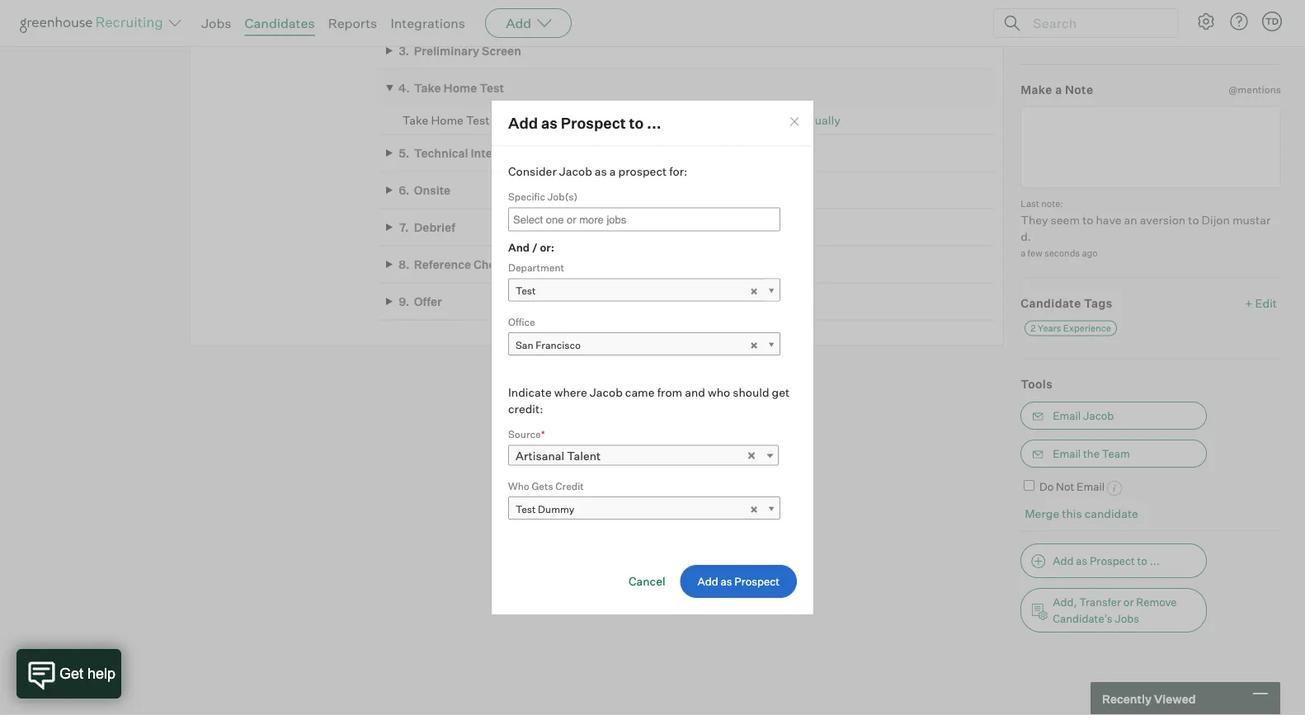 Task type: locate. For each thing, give the bounding box(es) containing it.
2 vertical spatial jacob
[[1083, 409, 1114, 423]]

a inside last note: they seem to have an aversion to dijon mustar d. a few seconds ago
[[1021, 248, 1026, 259]]

candidate's
[[1053, 612, 1113, 625]]

edit right the +
[[1255, 296, 1277, 310]]

0 horizontal spatial a
[[610, 164, 616, 178]]

email inside button
[[1053, 409, 1081, 423]]

1 vertical spatial add
[[508, 114, 538, 132]]

jobs left candidates
[[201, 15, 231, 31]]

none submit inside add as prospect to ... dialog
[[680, 565, 797, 598]]

2. holding tank
[[399, 6, 489, 21]]

0 vertical spatial edit
[[1021, 32, 1043, 47]]

test link
[[508, 279, 781, 302]]

email jacob
[[1053, 409, 1114, 423]]

2 horizontal spatial a
[[1055, 83, 1062, 97]]

a left note
[[1055, 83, 1062, 97]]

4.
[[398, 81, 410, 95]]

@mentions link
[[1229, 82, 1281, 98]]

... inside add as prospect to ... dialog
[[647, 114, 661, 132]]

0 horizontal spatial ...
[[647, 114, 661, 132]]

san francisco
[[516, 339, 581, 351]]

and
[[508, 241, 530, 254]]

last
[[1021, 198, 1039, 209]]

...
[[647, 114, 661, 132], [1150, 554, 1160, 568]]

jobs inside add, transfer or remove candidate's jobs
[[1115, 612, 1139, 625]]

edit | dismiss
[[1021, 32, 1094, 47]]

1 horizontal spatial a
[[1021, 248, 1026, 259]]

0 horizontal spatial add as prospect to ...
[[508, 114, 661, 132]]

jacob up the in the right of the page
[[1083, 409, 1114, 423]]

9.
[[399, 294, 409, 309]]

as up add, at right
[[1076, 554, 1088, 568]]

prospect
[[561, 114, 626, 132], [1090, 554, 1135, 568]]

as
[[541, 114, 558, 132], [595, 164, 607, 178], [1076, 554, 1088, 568]]

0 vertical spatial email
[[1053, 409, 1081, 423]]

who gets credit
[[508, 480, 584, 492]]

jacob inside button
[[1083, 409, 1114, 423]]

consider
[[508, 164, 557, 178]]

prospect inside dialog
[[561, 114, 626, 132]]

configure image
[[1196, 12, 1216, 31]]

send test
[[661, 113, 715, 128]]

close image
[[788, 115, 801, 128]]

artisanal
[[516, 448, 564, 463]]

add as prospect to ... inside button
[[1053, 554, 1160, 568]]

this
[[1062, 507, 1082, 521]]

1 vertical spatial ...
[[1150, 554, 1160, 568]]

2 vertical spatial add
[[1053, 554, 1074, 568]]

None submit
[[680, 565, 797, 598]]

add up add, at right
[[1053, 554, 1074, 568]]

integrations
[[391, 15, 465, 31]]

jobs down or
[[1115, 612, 1139, 625]]

gets
[[532, 480, 553, 492]]

0 vertical spatial prospect
[[561, 114, 626, 132]]

email
[[1053, 409, 1081, 423], [1053, 447, 1081, 461], [1077, 480, 1105, 494]]

1 horizontal spatial prospect
[[1090, 554, 1135, 568]]

1 horizontal spatial jobs
[[1115, 612, 1139, 625]]

years
[[1038, 323, 1061, 334]]

2 horizontal spatial as
[[1076, 554, 1088, 568]]

2 years experience
[[1031, 323, 1111, 334]]

1 horizontal spatial add as prospect to ...
[[1053, 554, 1160, 568]]

do not email
[[1040, 480, 1105, 494]]

1 vertical spatial prospect
[[1090, 554, 1135, 568]]

to left send
[[629, 114, 644, 132]]

indicate
[[508, 385, 552, 400]]

dummy
[[538, 503, 575, 515]]

candidate
[[1085, 507, 1139, 521]]

mustar
[[1233, 213, 1271, 227]]

add inside button
[[1053, 554, 1074, 568]]

get
[[772, 385, 790, 400]]

email jacob button
[[1021, 402, 1207, 430]]

email right not
[[1077, 480, 1105, 494]]

1 vertical spatial jobs
[[1115, 612, 1139, 625]]

None text field
[[509, 209, 740, 230]]

... inside add as prospect to ... button
[[1150, 554, 1160, 568]]

viewed
[[1154, 692, 1196, 706]]

add up the screen
[[506, 15, 532, 31]]

add inside popup button
[[506, 15, 532, 31]]

source *
[[508, 428, 545, 441]]

0 vertical spatial jobs
[[201, 15, 231, 31]]

to inside dialog
[[629, 114, 644, 132]]

add as prospect to ... up transfer
[[1053, 554, 1160, 568]]

td button
[[1262, 12, 1282, 31]]

take right 4.
[[414, 81, 441, 95]]

1 horizontal spatial ...
[[1150, 554, 1160, 568]]

0 vertical spatial ...
[[647, 114, 661, 132]]

add as prospect to ... dialog
[[491, 100, 814, 616]]

None text field
[[1021, 106, 1281, 189]]

to
[[629, 114, 644, 132], [1083, 213, 1094, 227], [1188, 213, 1199, 227], [1137, 554, 1148, 568]]

tools
[[1021, 377, 1053, 391]]

add inside dialog
[[508, 114, 538, 132]]

5.
[[399, 146, 409, 160]]

0 horizontal spatial prospect
[[561, 114, 626, 132]]

jacob left came
[[590, 385, 623, 400]]

test
[[480, 81, 504, 95], [466, 113, 490, 128], [692, 113, 715, 128], [765, 113, 789, 128], [516, 285, 536, 297], [516, 503, 536, 515]]

as left prospect
[[595, 164, 607, 178]]

edit link
[[1021, 32, 1043, 47]]

a left prospect
[[610, 164, 616, 178]]

0 vertical spatial jacob
[[559, 164, 592, 178]]

remove
[[1136, 596, 1177, 609]]

indicate where jacob came from and who should get credit:
[[508, 385, 790, 416]]

prospect up consider jacob as a prospect for:
[[561, 114, 626, 132]]

add up the interview
[[508, 114, 538, 132]]

1 vertical spatial take
[[402, 113, 429, 128]]

jacob up job(s)
[[559, 164, 592, 178]]

@mentions
[[1229, 83, 1281, 96]]

+
[[1245, 296, 1253, 310]]

to left dijon
[[1188, 213, 1199, 227]]

note:
[[1041, 198, 1063, 209]]

scorecards
[[223, 24, 285, 38]]

reports link
[[328, 15, 377, 31]]

add as prospect to ... up consider jacob as a prospect for:
[[508, 114, 661, 132]]

email inside button
[[1053, 447, 1081, 461]]

add, transfer or remove candidate's jobs button
[[1021, 588, 1207, 633]]

0 horizontal spatial edit
[[1021, 32, 1043, 47]]

francisco
[[536, 339, 581, 351]]

add,
[[1053, 596, 1077, 609]]

... up prospect
[[647, 114, 661, 132]]

3.
[[399, 44, 409, 58]]

as up consider
[[541, 114, 558, 132]]

email for email jacob
[[1053, 409, 1081, 423]]

0 vertical spatial add
[[506, 15, 532, 31]]

to up the remove at the right bottom
[[1137, 554, 1148, 568]]

1 vertical spatial jacob
[[590, 385, 623, 400]]

8. reference check
[[399, 257, 509, 272]]

experience
[[1063, 323, 1111, 334]]

edit left | at the right of page
[[1021, 32, 1043, 47]]

2 vertical spatial a
[[1021, 248, 1026, 259]]

prospect
[[618, 164, 667, 178]]

test dummy link
[[508, 497, 781, 521]]

2 vertical spatial as
[[1076, 554, 1088, 568]]

prospect inside button
[[1090, 554, 1135, 568]]

... up the remove at the right bottom
[[1150, 554, 1160, 568]]

a left few
[[1021, 248, 1026, 259]]

home up "take home test"
[[444, 81, 477, 95]]

1 horizontal spatial edit
[[1255, 296, 1277, 310]]

candidate
[[1021, 296, 1081, 310]]

Do Not Email checkbox
[[1024, 480, 1035, 491]]

1 horizontal spatial as
[[595, 164, 607, 178]]

+ edit
[[1245, 296, 1277, 310]]

3. preliminary screen
[[399, 44, 521, 58]]

specific job(s)
[[508, 191, 578, 203]]

*
[[541, 428, 545, 441]]

test right send
[[692, 113, 715, 128]]

1 vertical spatial email
[[1053, 447, 1081, 461]]

home down 4. take home test
[[431, 113, 464, 128]]

dismiss link
[[1051, 32, 1094, 47]]

test down who
[[516, 503, 536, 515]]

as inside button
[[1076, 554, 1088, 568]]

the
[[1083, 447, 1100, 461]]

0 vertical spatial as
[[541, 114, 558, 132]]

0 vertical spatial add as prospect to ...
[[508, 114, 661, 132]]

who
[[508, 480, 530, 492]]

1 vertical spatial a
[[610, 164, 616, 178]]

|
[[1045, 33, 1048, 46]]

1 vertical spatial add as prospect to ...
[[1053, 554, 1160, 568]]

take
[[414, 81, 441, 95], [402, 113, 429, 128]]

add as prospect to ...
[[508, 114, 661, 132], [1053, 554, 1160, 568]]

from
[[657, 385, 683, 400]]

add
[[506, 15, 532, 31], [508, 114, 538, 132], [1053, 554, 1074, 568]]

edit
[[1021, 32, 1043, 47], [1255, 296, 1277, 310]]

email left the in the right of the page
[[1053, 447, 1081, 461]]

0 horizontal spatial as
[[541, 114, 558, 132]]

ago
[[1082, 248, 1098, 259]]

prospect up transfer
[[1090, 554, 1135, 568]]

tank
[[461, 6, 489, 21]]

merge this candidate link
[[1025, 507, 1139, 521]]

jobs link
[[201, 15, 231, 31]]

1 vertical spatial edit
[[1255, 296, 1277, 310]]

email the team
[[1053, 447, 1130, 461]]

d.
[[1021, 229, 1031, 243]]

take down 4.
[[402, 113, 429, 128]]

email up "email the team"
[[1053, 409, 1081, 423]]



Task type: describe. For each thing, give the bounding box(es) containing it.
jacob for email
[[1083, 409, 1114, 423]]

interview
[[471, 146, 523, 160]]

2.
[[399, 6, 409, 21]]

technical
[[414, 146, 468, 160]]

recently
[[1102, 692, 1152, 706]]

source
[[508, 428, 541, 441]]

department
[[508, 262, 564, 274]]

have
[[1096, 213, 1122, 227]]

san francisco link
[[508, 333, 781, 356]]

an
[[1124, 213, 1138, 227]]

scorecards link
[[223, 23, 378, 39]]

cancel
[[629, 574, 666, 589]]

candidates
[[245, 15, 315, 31]]

upload
[[724, 113, 763, 128]]

note
[[1065, 83, 1094, 97]]

credit:
[[508, 401, 543, 416]]

screen
[[482, 44, 521, 58]]

none text field inside add as prospect to ... dialog
[[509, 209, 740, 230]]

1 vertical spatial home
[[431, 113, 464, 128]]

6. onsite
[[399, 183, 451, 197]]

offer
[[414, 294, 442, 309]]

who
[[708, 385, 730, 400]]

merge this candidate
[[1025, 507, 1139, 521]]

candidates link
[[245, 15, 315, 31]]

merge
[[1025, 507, 1060, 521]]

1 vertical spatial as
[[595, 164, 607, 178]]

office
[[508, 316, 535, 328]]

recently viewed
[[1102, 692, 1196, 706]]

/
[[532, 241, 538, 254]]

and
[[685, 385, 705, 400]]

holding
[[414, 6, 459, 21]]

credit
[[556, 480, 584, 492]]

4. take home test
[[398, 81, 504, 95]]

job(s)
[[547, 191, 578, 203]]

0 vertical spatial home
[[444, 81, 477, 95]]

upload test manually
[[724, 113, 841, 128]]

jacob for consider
[[559, 164, 592, 178]]

or:
[[540, 241, 554, 254]]

0 horizontal spatial jobs
[[201, 15, 231, 31]]

+ edit link
[[1241, 292, 1281, 314]]

candidate tags
[[1021, 296, 1113, 310]]

where
[[554, 385, 587, 400]]

take home test
[[402, 113, 490, 128]]

test right upload
[[765, 113, 789, 128]]

add button
[[485, 8, 572, 38]]

test up 5. technical interview
[[466, 113, 490, 128]]

and / or:
[[508, 241, 554, 254]]

9. offer
[[399, 294, 442, 309]]

aversion
[[1140, 213, 1186, 227]]

a inside dialog
[[610, 164, 616, 178]]

email for email the team
[[1053, 447, 1081, 461]]

reference
[[414, 257, 471, 272]]

to left have
[[1083, 213, 1094, 227]]

few
[[1028, 248, 1043, 259]]

8.
[[399, 257, 410, 272]]

seconds
[[1045, 248, 1080, 259]]

td button
[[1259, 8, 1285, 35]]

to inside button
[[1137, 554, 1148, 568]]

6.
[[399, 183, 410, 197]]

test down the screen
[[480, 81, 504, 95]]

test down department
[[516, 285, 536, 297]]

add as prospect to ... inside dialog
[[508, 114, 661, 132]]

preliminary
[[414, 44, 479, 58]]

0 vertical spatial a
[[1055, 83, 1062, 97]]

add, transfer or remove candidate's jobs
[[1053, 596, 1177, 625]]

cancel link
[[629, 574, 666, 589]]

5. technical interview
[[399, 146, 523, 160]]

consider jacob as a prospect for:
[[508, 164, 688, 178]]

send
[[661, 113, 689, 128]]

dismiss
[[1051, 32, 1094, 47]]

2
[[1031, 323, 1036, 334]]

talent
[[567, 448, 601, 463]]

test dummy
[[516, 503, 575, 515]]

2 vertical spatial email
[[1077, 480, 1105, 494]]

Search text field
[[1029, 11, 1163, 35]]

0 vertical spatial take
[[414, 81, 441, 95]]

team
[[1102, 447, 1130, 461]]

make
[[1021, 83, 1053, 97]]

greenhouse recruiting image
[[20, 13, 168, 33]]

artisanal talent
[[516, 448, 601, 463]]

last note: they seem to have an aversion to dijon mustar d. a few seconds ago
[[1021, 198, 1271, 259]]

artisanal talent link
[[508, 445, 779, 466]]

integrations link
[[391, 15, 465, 31]]

7. debrief
[[399, 220, 455, 235]]

2 years experience link
[[1025, 321, 1117, 336]]

manually
[[791, 113, 841, 128]]

jacob inside indicate where jacob came from and who should get credit:
[[590, 385, 623, 400]]

transfer
[[1079, 596, 1121, 609]]



Task type: vqa. For each thing, say whether or not it's contained in the screenshot.


